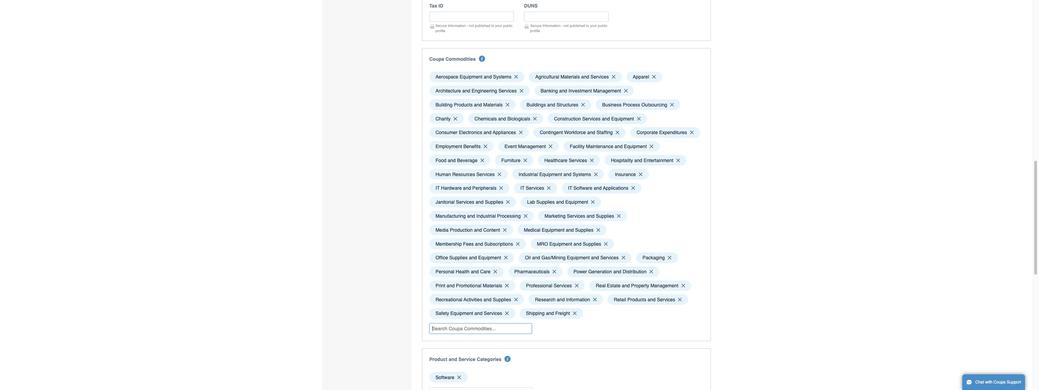 Task type: vqa. For each thing, say whether or not it's contained in the screenshot.
Tax ID's Secure
yes



Task type: locate. For each thing, give the bounding box(es) containing it.
pharmaceuticals option
[[508, 266, 563, 277]]

0 horizontal spatial systems
[[493, 74, 512, 80]]

and right the food
[[448, 158, 456, 163]]

medical
[[524, 227, 541, 233]]

corporate
[[637, 130, 658, 135]]

marketing services and supplies option
[[539, 211, 627, 221]]

insurance option
[[609, 169, 649, 180]]

architecture and engineering services
[[436, 88, 517, 93]]

healthcare services option
[[538, 155, 600, 166]]

not for tax id
[[469, 23, 474, 28]]

0 horizontal spatial industrial
[[477, 213, 496, 219]]

supplies down marketing services and supplies "option"
[[575, 227, 594, 233]]

1 vertical spatial industrial
[[477, 213, 496, 219]]

0 horizontal spatial secure information - not published to your public profile
[[436, 23, 513, 33]]

1 horizontal spatial -
[[562, 23, 563, 28]]

1 vertical spatial materials
[[483, 102, 503, 107]]

services inside option
[[582, 116, 601, 121]]

management up business
[[593, 88, 621, 93]]

business process outsourcing option
[[596, 99, 680, 110]]

equipment inside medical equipment and supplies option
[[542, 227, 565, 233]]

medical equipment and supplies option
[[518, 225, 607, 235]]

generation
[[589, 269, 612, 274]]

and right print
[[447, 283, 455, 288]]

published down tax id text box
[[475, 23, 490, 28]]

- down duns text field
[[562, 23, 563, 28]]

supplies inside option
[[493, 297, 511, 302]]

facility
[[570, 144, 585, 149]]

2 your from the left
[[590, 23, 597, 28]]

information for duns
[[543, 23, 561, 28]]

materials up investment
[[561, 74, 580, 80]]

charity option
[[429, 113, 464, 124]]

your down duns text field
[[590, 23, 597, 28]]

industrial up content
[[477, 213, 496, 219]]

2 vertical spatial materials
[[483, 283, 502, 288]]

equipment down the process
[[611, 116, 634, 121]]

coupa right with
[[994, 380, 1006, 385]]

property
[[631, 283, 649, 288]]

products inside option
[[454, 102, 473, 107]]

public
[[503, 23, 513, 28], [598, 23, 608, 28]]

and inside 'option'
[[447, 283, 455, 288]]

electronics
[[459, 130, 482, 135]]

shipping and freight
[[526, 311, 570, 316]]

it services
[[521, 185, 544, 191]]

2 it from the left
[[521, 185, 525, 191]]

1 horizontal spatial your
[[590, 23, 597, 28]]

services inside "option"
[[567, 213, 585, 219]]

building products and materials option
[[429, 99, 516, 110]]

industrial
[[519, 172, 538, 177], [477, 213, 496, 219]]

1 profile from the left
[[436, 29, 445, 33]]

secure down duns
[[530, 23, 542, 28]]

systems for aerospace equipment and systems
[[493, 74, 512, 80]]

services down real estate and property management option
[[657, 297, 675, 302]]

equipment down marketing
[[542, 227, 565, 233]]

construction services and equipment
[[554, 116, 634, 121]]

1 vertical spatial systems
[[573, 172, 591, 177]]

chat with coupa support button
[[963, 374, 1026, 390]]

your
[[495, 23, 502, 28], [590, 23, 597, 28]]

office supplies and equipment option
[[429, 253, 514, 263]]

1 horizontal spatial systems
[[573, 172, 591, 177]]

materials inside building products and materials option
[[483, 102, 503, 107]]

oil and gas/mining equipment and services
[[525, 255, 619, 260]]

0 vertical spatial materials
[[561, 74, 580, 80]]

media production and content option
[[429, 225, 513, 235]]

hospitality and entertainment
[[611, 158, 674, 163]]

pharmaceuticals
[[515, 269, 550, 274]]

3 it from the left
[[568, 185, 572, 191]]

hardware
[[441, 185, 462, 191]]

distribution
[[623, 269, 647, 274]]

and down banking
[[547, 102, 555, 107]]

1 horizontal spatial secure
[[530, 23, 542, 28]]

published for tax id
[[475, 23, 490, 28]]

systems inside option
[[493, 74, 512, 80]]

1 vertical spatial software
[[436, 375, 455, 380]]

software option
[[429, 372, 467, 383]]

2 secure information - not published to your public profile from the left
[[530, 23, 608, 33]]

systems up engineering
[[493, 74, 512, 80]]

systems down 'healthcare services' option
[[573, 172, 591, 177]]

services right engineering
[[499, 88, 517, 93]]

equipment inside "industrial equipment and systems" option
[[539, 172, 562, 177]]

1 horizontal spatial profile
[[530, 29, 540, 33]]

secure for tax id
[[436, 23, 447, 28]]

1 secure from the left
[[436, 23, 447, 28]]

services up contingent workforce and staffing option at the right of the page
[[582, 116, 601, 121]]

retail
[[614, 297, 626, 302]]

0 horizontal spatial your
[[495, 23, 502, 28]]

human resources services
[[436, 172, 495, 177]]

published down duns text field
[[570, 23, 585, 28]]

it services option
[[514, 183, 557, 193]]

1 horizontal spatial public
[[598, 23, 608, 28]]

production
[[450, 227, 473, 233]]

supplies right activities
[[493, 297, 511, 302]]

profile down id
[[436, 29, 445, 33]]

research and information
[[535, 297, 590, 302]]

it left hardware
[[436, 185, 440, 191]]

selected list box containing aerospace equipment and systems
[[427, 70, 706, 320]]

secure information - not published to your public profile down tax id text box
[[436, 23, 513, 33]]

safety equipment and services option
[[429, 308, 515, 319]]

activities
[[464, 297, 482, 302]]

to for duns
[[586, 23, 589, 28]]

management right event on the left top of the page
[[518, 144, 546, 149]]

selected list box
[[427, 70, 706, 320], [427, 370, 706, 384]]

selected list box for coupa commodities
[[427, 70, 706, 320]]

supplies inside "option"
[[596, 213, 614, 219]]

equipment up hospitality and entertainment
[[624, 144, 647, 149]]

2 profile from the left
[[530, 29, 540, 33]]

not for duns
[[564, 23, 569, 28]]

- for tax id
[[467, 23, 468, 28]]

additional information image
[[479, 56, 485, 62]]

management up retail products and services option
[[651, 283, 679, 288]]

products for building
[[454, 102, 473, 107]]

2 - from the left
[[562, 23, 563, 28]]

1 your from the left
[[495, 23, 502, 28]]

1 vertical spatial selected list box
[[427, 370, 706, 384]]

print
[[436, 283, 446, 288]]

and left the care on the left bottom
[[471, 269, 479, 274]]

0 horizontal spatial profile
[[436, 29, 445, 33]]

real
[[596, 283, 606, 288]]

aerospace
[[436, 74, 459, 80]]

-
[[467, 23, 468, 28], [562, 23, 563, 28]]

lab supplies and equipment option
[[521, 197, 601, 207]]

services up peripherals
[[477, 172, 495, 177]]

medical equipment and supplies
[[524, 227, 594, 233]]

products inside option
[[628, 297, 647, 302]]

janitorial services and supplies
[[436, 199, 503, 205]]

services
[[591, 74, 609, 80], [499, 88, 517, 93], [582, 116, 601, 121], [569, 158, 587, 163], [477, 172, 495, 177], [526, 185, 544, 191], [456, 199, 474, 205], [567, 213, 585, 219], [601, 255, 619, 260], [554, 283, 572, 288], [657, 297, 675, 302], [484, 311, 502, 316]]

selected list box for product and service categories
[[427, 370, 706, 384]]

marketing
[[545, 213, 566, 219]]

published for duns
[[570, 23, 585, 28]]

and up generation
[[591, 255, 599, 260]]

information down duns text field
[[543, 23, 561, 28]]

0 vertical spatial management
[[593, 88, 621, 93]]

1 - from the left
[[467, 23, 468, 28]]

supplies for marketing services and supplies
[[596, 213, 614, 219]]

real estate and property management option
[[590, 280, 692, 291]]

it for it hardware and peripherals
[[436, 185, 440, 191]]

1 horizontal spatial products
[[628, 297, 647, 302]]

2 horizontal spatial management
[[651, 283, 679, 288]]

information up freight
[[566, 297, 590, 302]]

and left service
[[449, 357, 457, 362]]

- down tax id text box
[[467, 23, 468, 28]]

1 horizontal spatial industrial
[[519, 172, 538, 177]]

equipment down healthcare
[[539, 172, 562, 177]]

supplies
[[485, 199, 503, 205], [537, 199, 555, 205], [596, 213, 614, 219], [575, 227, 594, 233], [583, 241, 601, 247], [449, 255, 468, 260], [493, 297, 511, 302]]

0 horizontal spatial not
[[469, 23, 474, 28]]

care
[[480, 269, 491, 274]]

1 horizontal spatial it
[[521, 185, 525, 191]]

1 horizontal spatial software
[[574, 185, 593, 191]]

2 to from the left
[[586, 23, 589, 28]]

equipment up the care on the left bottom
[[478, 255, 501, 260]]

0 horizontal spatial it
[[436, 185, 440, 191]]

building
[[436, 102, 453, 107]]

janitorial
[[436, 199, 455, 205]]

products down architecture and engineering services
[[454, 102, 473, 107]]

2 selected list box from the top
[[427, 370, 706, 384]]

profile for tax id
[[436, 29, 445, 33]]

0 horizontal spatial published
[[475, 23, 490, 28]]

and down recreational activities and supplies option
[[475, 311, 483, 316]]

1 it from the left
[[436, 185, 440, 191]]

and right banking
[[559, 88, 567, 93]]

and up engineering
[[484, 74, 492, 80]]

secure down id
[[436, 23, 447, 28]]

1 vertical spatial coupa
[[994, 380, 1006, 385]]

1 selected list box from the top
[[427, 70, 706, 320]]

safety equipment and services
[[436, 311, 502, 316]]

2 vertical spatial management
[[651, 283, 679, 288]]

resources
[[452, 172, 475, 177]]

it
[[436, 185, 440, 191], [521, 185, 525, 191], [568, 185, 572, 191]]

1 not from the left
[[469, 23, 474, 28]]

1 horizontal spatial published
[[570, 23, 585, 28]]

1 horizontal spatial secure information - not published to your public profile
[[530, 23, 608, 33]]

0 vertical spatial products
[[454, 102, 473, 107]]

2 public from the left
[[598, 23, 608, 28]]

business process outsourcing
[[602, 102, 667, 107]]

information down tax id text box
[[448, 23, 466, 28]]

0 horizontal spatial secure
[[436, 23, 447, 28]]

research and information option
[[529, 294, 603, 305]]

and down it software and applications
[[587, 213, 595, 219]]

supplies up oil and gas/mining equipment and services option
[[583, 241, 601, 247]]

service
[[459, 357, 476, 362]]

and down human resources services option
[[463, 185, 471, 191]]

recreational
[[436, 297, 462, 302]]

0 horizontal spatial coupa
[[429, 56, 444, 62]]

peripherals
[[472, 185, 497, 191]]

membership fees and subscriptions option
[[429, 239, 526, 249]]

food and beverage
[[436, 158, 478, 163]]

coupa
[[429, 56, 444, 62], [994, 380, 1006, 385]]

materials for building products and materials
[[483, 102, 503, 107]]

and up estate
[[614, 269, 622, 274]]

1 secure information - not published to your public profile from the left
[[436, 23, 513, 33]]

to down duns text field
[[586, 23, 589, 28]]

and down 'healthcare services' option
[[564, 172, 572, 177]]

and down architecture and engineering services 'option'
[[474, 102, 482, 107]]

0 horizontal spatial products
[[454, 102, 473, 107]]

chat
[[976, 380, 984, 385]]

0 horizontal spatial information
[[448, 23, 466, 28]]

banking and investment management
[[541, 88, 621, 93]]

Search Coupa Commodities... field
[[429, 323, 532, 334]]

equipment down medical equipment and supplies option
[[550, 241, 572, 247]]

0 horizontal spatial to
[[491, 23, 494, 28]]

industrial inside option
[[519, 172, 538, 177]]

2 secure from the left
[[530, 23, 542, 28]]

and right activities
[[484, 297, 492, 302]]

0 horizontal spatial management
[[518, 144, 546, 149]]

2 horizontal spatial it
[[568, 185, 572, 191]]

chemicals and biologicals
[[475, 116, 530, 121]]

0 vertical spatial selected list box
[[427, 70, 706, 320]]

0 horizontal spatial software
[[436, 375, 455, 380]]

0 vertical spatial systems
[[493, 74, 512, 80]]

mro equipment and supplies option
[[531, 239, 614, 249]]

1 horizontal spatial coupa
[[994, 380, 1006, 385]]

health
[[456, 269, 470, 274]]

1 published from the left
[[475, 23, 490, 28]]

applications
[[603, 185, 629, 191]]

architecture and engineering services option
[[429, 86, 530, 96]]

equipment up marketing services and supplies
[[566, 199, 588, 205]]

it up lab supplies and equipment option
[[568, 185, 572, 191]]

published
[[475, 23, 490, 28], [570, 23, 585, 28]]

1 vertical spatial management
[[518, 144, 546, 149]]

and down chemicals
[[484, 130, 492, 135]]

selected list box containing software
[[427, 370, 706, 384]]

1 vertical spatial products
[[628, 297, 647, 302]]

your down tax id text box
[[495, 23, 502, 28]]

2 horizontal spatial information
[[566, 297, 590, 302]]

it software and applications option
[[562, 183, 642, 193]]

tax
[[429, 3, 437, 8]]

profile down duns
[[530, 29, 540, 33]]

supplies down it software and applications option
[[596, 213, 614, 219]]

software down product
[[436, 375, 455, 380]]

construction services and equipment option
[[548, 113, 647, 124]]

coupa up aerospace
[[429, 56, 444, 62]]

equipment
[[460, 74, 483, 80], [611, 116, 634, 121], [624, 144, 647, 149], [539, 172, 562, 177], [566, 199, 588, 205], [542, 227, 565, 233], [550, 241, 572, 247], [478, 255, 501, 260], [567, 255, 590, 260], [451, 311, 473, 316]]

not down duns text field
[[564, 23, 569, 28]]

information inside research and information option
[[566, 297, 590, 302]]

public for duns
[[598, 23, 608, 28]]

2 published from the left
[[570, 23, 585, 28]]

your for tax id
[[495, 23, 502, 28]]

materials inside print and promotional materials 'option'
[[483, 283, 502, 288]]

not down tax id text box
[[469, 23, 474, 28]]

1 horizontal spatial information
[[543, 23, 561, 28]]

0 horizontal spatial public
[[503, 23, 513, 28]]

recreational activities and supplies option
[[429, 294, 524, 305]]

materials down the care on the left bottom
[[483, 283, 502, 288]]

human
[[436, 172, 451, 177]]

retail products and services
[[614, 297, 675, 302]]

systems inside option
[[573, 172, 591, 177]]

software up lab supplies and equipment option
[[574, 185, 593, 191]]

industrial equipment and systems option
[[513, 169, 604, 180]]

supplies up health
[[449, 255, 468, 260]]

power
[[574, 269, 587, 274]]

hospitality and entertainment option
[[605, 155, 686, 166]]

banking
[[541, 88, 558, 93]]

equipment up architecture and engineering services
[[460, 74, 483, 80]]

promotional
[[456, 283, 482, 288]]

and up staffing
[[602, 116, 610, 121]]

engineering
[[472, 88, 497, 93]]

equipment up power
[[567, 255, 590, 260]]

software
[[574, 185, 593, 191], [436, 375, 455, 380]]

1 horizontal spatial management
[[593, 88, 621, 93]]

0 horizontal spatial -
[[467, 23, 468, 28]]

industrial up it services
[[519, 172, 538, 177]]

materials up chemicals
[[483, 102, 503, 107]]

DUNS text field
[[524, 12, 609, 22]]

1 public from the left
[[503, 23, 513, 28]]

furniture option
[[495, 155, 534, 166]]

1 to from the left
[[491, 23, 494, 28]]

products down real estate and property management
[[628, 297, 647, 302]]

equipment inside aerospace equipment and systems option
[[460, 74, 483, 80]]

id
[[439, 3, 443, 8]]

services up medical equipment and supplies option
[[567, 213, 585, 219]]

0 vertical spatial industrial
[[519, 172, 538, 177]]

1 horizontal spatial to
[[586, 23, 589, 28]]

tax id
[[429, 3, 443, 8]]

services up 'search coupa commodities...' field
[[484, 311, 502, 316]]

1 horizontal spatial not
[[564, 23, 569, 28]]

media
[[436, 227, 449, 233]]

management
[[593, 88, 621, 93], [518, 144, 546, 149], [651, 283, 679, 288]]

secure information - not published to your public profile down duns text field
[[530, 23, 608, 33]]

processing
[[497, 213, 521, 219]]

2 not from the left
[[564, 23, 569, 28]]

equipment down activities
[[451, 311, 473, 316]]

categories
[[477, 357, 502, 362]]

manufacturing and industrial processing
[[436, 213, 521, 219]]

packaging option
[[637, 253, 678, 263]]



Task type: describe. For each thing, give the bounding box(es) containing it.
mro
[[537, 241, 548, 247]]

supplies for mro equipment and supplies
[[583, 241, 601, 247]]

product and service categories
[[429, 357, 502, 362]]

equipment inside the 'office supplies and equipment' option
[[478, 255, 501, 260]]

aerospace equipment and systems
[[436, 74, 512, 80]]

additional information image
[[505, 356, 511, 362]]

estate
[[607, 283, 621, 288]]

profile for duns
[[530, 29, 540, 33]]

agricultural
[[536, 74, 559, 80]]

subscriptions
[[485, 241, 513, 247]]

and right oil at the right
[[532, 255, 540, 260]]

it hardware and peripherals
[[436, 185, 497, 191]]

event management option
[[498, 141, 559, 152]]

facility maintenance and equipment
[[570, 144, 647, 149]]

event
[[505, 144, 517, 149]]

process
[[623, 102, 640, 107]]

manufacturing and industrial processing option
[[429, 211, 534, 221]]

professional
[[526, 283, 553, 288]]

lab supplies and equipment
[[527, 199, 588, 205]]

media production and content
[[436, 227, 500, 233]]

commodities
[[446, 56, 476, 62]]

structures
[[557, 102, 579, 107]]

equipment inside facility maintenance and equipment option
[[624, 144, 647, 149]]

and left content
[[474, 227, 482, 233]]

systems for industrial equipment and systems
[[573, 172, 591, 177]]

duns
[[524, 3, 538, 8]]

personal
[[436, 269, 455, 274]]

healthcare services
[[545, 158, 587, 163]]

with
[[986, 380, 993, 385]]

products for retail
[[628, 297, 647, 302]]

recreational activities and supplies
[[436, 297, 511, 302]]

and down membership fees and subscriptions
[[469, 255, 477, 260]]

services up the research and information
[[554, 283, 572, 288]]

insurance
[[615, 172, 636, 177]]

coupa commodities
[[429, 56, 476, 62]]

power generation and distribution
[[574, 269, 647, 274]]

product
[[429, 357, 448, 362]]

lab
[[527, 199, 535, 205]]

services up banking and investment management option
[[591, 74, 609, 80]]

oil and gas/mining equipment and services option
[[519, 253, 632, 263]]

and up appliances
[[498, 116, 506, 121]]

it for it software and applications
[[568, 185, 572, 191]]

furniture
[[502, 158, 521, 163]]

membership
[[436, 241, 462, 247]]

Search product and services... field
[[429, 387, 532, 390]]

corporate expenditures option
[[631, 127, 700, 138]]

to for tax id
[[491, 23, 494, 28]]

consumer electronics and appliances
[[436, 130, 516, 135]]

secure information - not published to your public profile for tax id
[[436, 23, 513, 33]]

0 vertical spatial software
[[574, 185, 593, 191]]

apparel option
[[627, 72, 662, 82]]

agricultural materials and services option
[[529, 72, 622, 82]]

architecture
[[436, 88, 461, 93]]

power generation and distribution option
[[568, 266, 660, 277]]

management inside option
[[593, 88, 621, 93]]

business
[[602, 102, 622, 107]]

and left 'applications'
[[594, 185, 602, 191]]

workforce
[[564, 130, 586, 135]]

construction
[[554, 116, 581, 121]]

apparel
[[633, 74, 649, 80]]

services up lab on the bottom of the page
[[526, 185, 544, 191]]

research
[[535, 297, 556, 302]]

and up mro equipment and supplies
[[566, 227, 574, 233]]

and right fees
[[475, 241, 483, 247]]

office supplies and equipment
[[436, 255, 501, 260]]

and up hospitality
[[615, 144, 623, 149]]

print and promotional materials option
[[429, 280, 515, 291]]

it software and applications
[[568, 185, 629, 191]]

Tax ID text field
[[429, 12, 514, 22]]

hospitality
[[611, 158, 633, 163]]

and right hospitality
[[635, 158, 643, 163]]

- for duns
[[562, 23, 563, 28]]

and left freight
[[546, 311, 554, 316]]

biologicals
[[508, 116, 530, 121]]

and up freight
[[557, 297, 565, 302]]

equipment inside mro equipment and supplies option
[[550, 241, 572, 247]]

equipment inside lab supplies and equipment option
[[566, 199, 588, 205]]

event management
[[505, 144, 546, 149]]

corporate expenditures
[[637, 130, 687, 135]]

benefits
[[464, 144, 481, 149]]

chemicals
[[475, 116, 497, 121]]

print and promotional materials
[[436, 283, 502, 288]]

buildings and structures
[[527, 102, 579, 107]]

shipping
[[526, 311, 545, 316]]

consumer electronics and appliances option
[[429, 127, 529, 138]]

and up marketing
[[556, 199, 564, 205]]

employment benefits option
[[429, 141, 494, 152]]

contingent
[[540, 130, 563, 135]]

services up power generation and distribution
[[601, 255, 619, 260]]

facility maintenance and equipment option
[[564, 141, 660, 152]]

janitorial services and supplies option
[[429, 197, 516, 207]]

safety
[[436, 311, 449, 316]]

expenditures
[[659, 130, 687, 135]]

retail products and services option
[[608, 294, 688, 305]]

equipment inside oil and gas/mining equipment and services option
[[567, 255, 590, 260]]

contingent workforce and staffing
[[540, 130, 613, 135]]

chat with coupa support
[[976, 380, 1021, 385]]

human resources services option
[[429, 169, 508, 180]]

and left staffing
[[587, 130, 595, 135]]

materials inside agricultural materials and services 'option'
[[561, 74, 580, 80]]

materials for print and promotional materials
[[483, 283, 502, 288]]

equipment inside construction services and equipment option
[[611, 116, 634, 121]]

aerospace equipment and systems option
[[429, 72, 525, 82]]

services down facility
[[569, 158, 587, 163]]

it hardware and peripherals option
[[429, 183, 510, 193]]

banking and investment management option
[[535, 86, 634, 96]]

industrial inside option
[[477, 213, 496, 219]]

healthcare
[[545, 158, 568, 163]]

chemicals and biologicals option
[[468, 113, 543, 124]]

manufacturing
[[436, 213, 466, 219]]

supplies for janitorial services and supplies
[[485, 199, 503, 205]]

and up media production and content option
[[467, 213, 475, 219]]

0 vertical spatial coupa
[[429, 56, 444, 62]]

oil
[[525, 255, 531, 260]]

gas/mining
[[542, 255, 566, 260]]

employment benefits
[[436, 144, 481, 149]]

and up banking and investment management option
[[581, 74, 589, 80]]

equipment inside safety equipment and services option
[[451, 311, 473, 316]]

coupa inside button
[[994, 380, 1006, 385]]

and right estate
[[622, 283, 630, 288]]

and up building products and materials
[[462, 88, 470, 93]]

and down real estate and property management option
[[648, 297, 656, 302]]

agricultural materials and services
[[536, 74, 609, 80]]

supplies for recreational activities and supplies
[[493, 297, 511, 302]]

buildings and structures option
[[521, 99, 591, 110]]

buildings
[[527, 102, 546, 107]]

services down it hardware and peripherals
[[456, 199, 474, 205]]

supplies for medical equipment and supplies
[[575, 227, 594, 233]]

building products and materials
[[436, 102, 503, 107]]

charity
[[436, 116, 451, 121]]

secure for duns
[[530, 23, 542, 28]]

fees
[[463, 241, 474, 247]]

food and beverage option
[[429, 155, 491, 166]]

maintenance
[[586, 144, 614, 149]]

content
[[483, 227, 500, 233]]

public for tax id
[[503, 23, 513, 28]]

industrial equipment and systems
[[519, 172, 591, 177]]

contingent workforce and staffing option
[[534, 127, 626, 138]]

personal health and care option
[[429, 266, 504, 277]]

professional services
[[526, 283, 572, 288]]

it for it services
[[521, 185, 525, 191]]

and up oil and gas/mining equipment and services option
[[574, 241, 582, 247]]

information for tax id
[[448, 23, 466, 28]]

and up the manufacturing and industrial processing at the bottom of the page
[[476, 199, 484, 205]]

investment
[[569, 88, 592, 93]]

employment
[[436, 144, 462, 149]]

professional services option
[[520, 280, 585, 291]]

freight
[[555, 311, 570, 316]]

supplies right lab on the bottom of the page
[[537, 199, 555, 205]]

your for duns
[[590, 23, 597, 28]]

shipping and freight option
[[520, 308, 583, 319]]

staffing
[[597, 130, 613, 135]]

consumer
[[436, 130, 458, 135]]

secure information - not published to your public profile for duns
[[530, 23, 608, 33]]

support
[[1007, 380, 1021, 385]]

entertainment
[[644, 158, 674, 163]]



